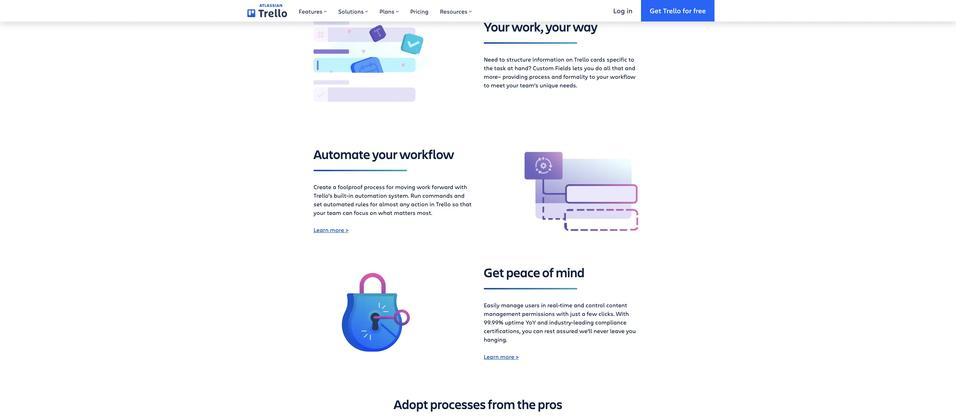 Task type: describe. For each thing, give the bounding box(es) containing it.
at
[[508, 64, 514, 72]]

content
[[607, 302, 628, 309]]

need
[[484, 56, 498, 63]]

structure
[[507, 56, 531, 63]]

get trello for free
[[650, 6, 706, 15]]

pros
[[538, 396, 563, 413]]

easily manage users in real-time and control content management permissions with just a few clicks. with 99.99% uptime yoy and industry-leading compliance certifications, you can rest assured we'll never leave you hanging.
[[484, 302, 636, 343]]

commands
[[423, 192, 453, 199]]

your work, your way
[[484, 18, 598, 35]]

certifications,
[[484, 327, 521, 335]]

industry-
[[550, 319, 574, 326]]

compliance
[[596, 319, 627, 326]]

set
[[314, 200, 322, 208]]

and down the specific
[[625, 64, 636, 72]]

create a foolproof process for moving work forward with trello's built-in automation system. run commands and set automated rules for almost any action in trello so that your team can focus on what matters most.
[[314, 183, 472, 217]]

learn more > for get
[[484, 353, 519, 361]]

automation
[[355, 192, 387, 199]]

1 vertical spatial for
[[387, 183, 394, 191]]

features button
[[293, 0, 333, 22]]

pricing link
[[405, 0, 435, 22]]

process inside create a foolproof process for moving work forward with trello's built-in automation system. run commands and set automated rules for almost any action in trello so that your team can focus on what matters most.
[[364, 183, 385, 191]]

that inside the need to structure information on trello cards specific to the task at hand? custom fields lets you do all that and more— providing process and formality to your workflow to meet your team's unique needs.
[[612, 64, 624, 72]]

resources button
[[435, 0, 478, 22]]

get trello for free link
[[642, 0, 715, 22]]

formality
[[564, 73, 588, 80]]

trello's
[[314, 192, 333, 199]]

just
[[571, 310, 581, 318]]

workflow inside the need to structure information on trello cards specific to the task at hand? custom fields lets you do all that and more— providing process and formality to your workflow to meet your team's unique needs.
[[610, 73, 636, 80]]

on inside create a foolproof process for moving work forward with trello's built-in automation system. run commands and set automated rules for almost any action in trello so that your team can focus on what matters most.
[[370, 209, 377, 217]]

permissions
[[522, 310, 555, 318]]

plans button
[[374, 0, 405, 22]]

team's
[[520, 81, 539, 89]]

more for automate
[[330, 226, 344, 234]]

more for get
[[501, 353, 515, 361]]

of
[[543, 264, 554, 281]]

log in link
[[605, 0, 642, 22]]

task
[[495, 64, 506, 72]]

> for get
[[516, 353, 519, 361]]

uptime
[[505, 319, 525, 326]]

clicks.
[[599, 310, 615, 318]]

from
[[488, 396, 515, 413]]

and down permissions
[[538, 319, 548, 326]]

features
[[299, 8, 323, 15]]

your
[[484, 18, 510, 35]]

solutions
[[339, 8, 364, 15]]

work
[[417, 183, 431, 191]]

can inside the 'easily manage users in real-time and control content management permissions with just a few clicks. with 99.99% uptime yoy and industry-leading compliance certifications, you can rest assured we'll never leave you hanging.'
[[534, 327, 543, 335]]

team
[[327, 209, 341, 217]]

rules
[[356, 200, 369, 208]]

0 horizontal spatial for
[[370, 200, 378, 208]]

and inside create a foolproof process for moving work forward with trello's built-in automation system. run commands and set automated rules for almost any action in trello so that your team can focus on what matters most.
[[455, 192, 465, 199]]

trello inside the need to structure information on trello cards specific to the task at hand? custom fields lets you do all that and more— providing process and formality to your workflow to meet your team's unique needs.
[[575, 56, 589, 63]]

hanging.
[[484, 336, 507, 343]]

focus
[[354, 209, 369, 217]]

automate your workflow
[[314, 146, 455, 163]]

users
[[525, 302, 540, 309]]

run
[[411, 192, 421, 199]]

can inside create a foolproof process for moving work forward with trello's built-in automation system. run commands and set automated rules for almost any action in trello so that your team can focus on what matters most.
[[343, 209, 353, 217]]

hand?
[[515, 64, 532, 72]]

custom
[[533, 64, 554, 72]]

get for get peace of mind
[[484, 264, 504, 281]]

peace
[[507, 264, 541, 281]]

a inside create a foolproof process for moving work forward with trello's built-in automation system. run commands and set automated rules for almost any action in trello so that your team can focus on what matters most.
[[333, 183, 337, 191]]

rest
[[545, 327, 555, 335]]

with inside the 'easily manage users in real-time and control content management permissions with just a few clicks. with 99.99% uptime yoy and industry-leading compliance certifications, you can rest assured we'll never leave you hanging.'
[[557, 310, 569, 318]]

free
[[694, 6, 706, 15]]

needs.
[[560, 81, 578, 89]]

most.
[[417, 209, 432, 217]]

manage
[[501, 302, 524, 309]]

moving
[[396, 183, 416, 191]]

meet
[[491, 81, 505, 89]]

providing
[[503, 73, 528, 80]]

trello inside get trello for free 'link'
[[664, 6, 681, 15]]

leave
[[610, 327, 625, 335]]

any
[[400, 200, 410, 208]]

management
[[484, 310, 521, 318]]

yoy
[[526, 319, 536, 326]]

gradient bar image for your
[[314, 170, 407, 171]]

1 vertical spatial workflow
[[400, 146, 455, 163]]

we'll
[[580, 327, 593, 335]]

2 horizontal spatial you
[[626, 327, 636, 335]]

so
[[453, 200, 459, 208]]

gradient bar image for peace
[[484, 288, 578, 290]]

processes
[[431, 396, 486, 413]]

solutions button
[[333, 0, 374, 22]]

you inside the need to structure information on trello cards specific to the task at hand? custom fields lets you do all that and more— providing process and formality to your workflow to meet your team's unique needs.
[[585, 64, 594, 72]]

adopt processes from the pros
[[394, 396, 563, 413]]

never
[[594, 327, 609, 335]]

need to structure information on trello cards specific to the task at hand? custom fields lets you do all that and more— providing process and formality to your workflow to meet your team's unique needs.
[[484, 56, 636, 89]]

foolproof
[[338, 183, 363, 191]]

in inside log in link
[[627, 6, 633, 15]]

log in
[[614, 6, 633, 15]]



Task type: locate. For each thing, give the bounding box(es) containing it.
1 horizontal spatial workflow
[[610, 73, 636, 80]]

99.99%
[[484, 319, 504, 326]]

0 horizontal spatial with
[[455, 183, 467, 191]]

0 vertical spatial the
[[484, 64, 493, 72]]

0 horizontal spatial trello
[[436, 200, 451, 208]]

2 horizontal spatial for
[[683, 6, 692, 15]]

a up built-
[[333, 183, 337, 191]]

1 horizontal spatial for
[[387, 183, 394, 191]]

0 horizontal spatial can
[[343, 209, 353, 217]]

learn for automate your workflow
[[314, 226, 329, 234]]

plans
[[380, 8, 395, 15]]

0 vertical spatial trello
[[664, 6, 681, 15]]

get for get trello for free
[[650, 6, 662, 15]]

1 horizontal spatial process
[[530, 73, 550, 80]]

assured
[[557, 327, 578, 335]]

gradient bar image
[[484, 42, 578, 44], [314, 170, 407, 171], [484, 288, 578, 290]]

automate
[[314, 146, 370, 163]]

a right the just
[[582, 310, 586, 318]]

a inside the 'easily manage users in real-time and control content management permissions with just a few clicks. with 99.99% uptime yoy and industry-leading compliance certifications, you can rest assured we'll never leave you hanging.'
[[582, 310, 586, 318]]

0 horizontal spatial more
[[330, 226, 344, 234]]

in down foolproof at the left of the page
[[349, 192, 354, 199]]

for down automation
[[370, 200, 378, 208]]

0 vertical spatial learn more >
[[314, 226, 349, 234]]

0 horizontal spatial workflow
[[400, 146, 455, 163]]

built-
[[334, 192, 349, 199]]

to down the more—
[[484, 81, 490, 89]]

gradient bar image up foolproof at the left of the page
[[314, 170, 407, 171]]

leading
[[574, 319, 594, 326]]

process down custom
[[530, 73, 550, 80]]

in right log on the top of page
[[627, 6, 633, 15]]

0 horizontal spatial get
[[484, 264, 504, 281]]

with
[[616, 310, 629, 318]]

trello
[[664, 6, 681, 15], [575, 56, 589, 63], [436, 200, 451, 208]]

lets
[[573, 64, 583, 72]]

1 vertical spatial >
[[516, 353, 519, 361]]

pricing
[[410, 8, 429, 15]]

your
[[546, 18, 571, 35], [597, 73, 609, 80], [507, 81, 519, 89], [372, 146, 398, 163], [314, 209, 326, 217]]

with
[[455, 183, 467, 191], [557, 310, 569, 318]]

forward
[[432, 183, 454, 191]]

0 vertical spatial gradient bar image
[[484, 42, 578, 44]]

adopt
[[394, 396, 428, 413]]

the
[[484, 64, 493, 72], [518, 396, 536, 413]]

learn down hanging.
[[484, 353, 499, 361]]

time
[[560, 302, 573, 309]]

can down yoy
[[534, 327, 543, 335]]

learn more > link down hanging.
[[484, 353, 519, 361]]

mind
[[556, 264, 585, 281]]

unique
[[540, 81, 559, 89]]

log
[[614, 6, 625, 15]]

1 horizontal spatial learn more >
[[484, 353, 519, 361]]

1 horizontal spatial more
[[501, 353, 515, 361]]

a
[[333, 183, 337, 191], [582, 310, 586, 318]]

trello up "lets"
[[575, 56, 589, 63]]

1 horizontal spatial learn more > link
[[484, 353, 519, 361]]

2 horizontal spatial trello
[[664, 6, 681, 15]]

1 vertical spatial learn more > link
[[484, 353, 519, 361]]

0 vertical spatial more
[[330, 226, 344, 234]]

create
[[314, 183, 332, 191]]

gradient bar image down work,
[[484, 42, 578, 44]]

0 vertical spatial process
[[530, 73, 550, 80]]

learn more > link down team
[[314, 226, 349, 234]]

all
[[604, 64, 611, 72]]

get inside 'link'
[[650, 6, 662, 15]]

on inside the need to structure information on trello cards specific to the task at hand? custom fields lets you do all that and more— providing process and formality to your workflow to meet your team's unique needs.
[[566, 56, 573, 63]]

1 vertical spatial with
[[557, 310, 569, 318]]

in
[[627, 6, 633, 15], [349, 192, 354, 199], [430, 200, 435, 208], [541, 302, 546, 309]]

learn down team
[[314, 226, 329, 234]]

few
[[587, 310, 598, 318]]

the inside the need to structure information on trello cards specific to the task at hand? custom fields lets you do all that and more— providing process and formality to your workflow to meet your team's unique needs.
[[484, 64, 493, 72]]

and up the just
[[574, 302, 585, 309]]

1 vertical spatial learn
[[484, 353, 499, 361]]

0 horizontal spatial you
[[522, 327, 532, 335]]

process up automation
[[364, 183, 385, 191]]

0 vertical spatial can
[[343, 209, 353, 217]]

learn
[[314, 226, 329, 234], [484, 353, 499, 361]]

>
[[346, 226, 349, 234], [516, 353, 519, 361]]

what
[[378, 209, 393, 217]]

more—
[[484, 73, 501, 80]]

trello inside create a foolproof process for moving work forward with trello's built-in automation system. run commands and set automated rules for almost any action in trello so that your team can focus on what matters most.
[[436, 200, 451, 208]]

to right formality
[[590, 73, 596, 80]]

2 vertical spatial for
[[370, 200, 378, 208]]

learn more > down team
[[314, 226, 349, 234]]

1 horizontal spatial a
[[582, 310, 586, 318]]

0 vertical spatial with
[[455, 183, 467, 191]]

and up so on the left of page
[[455, 192, 465, 199]]

0 horizontal spatial learn more > link
[[314, 226, 349, 234]]

0 horizontal spatial on
[[370, 209, 377, 217]]

system.
[[389, 192, 409, 199]]

1 horizontal spatial you
[[585, 64, 594, 72]]

your inside create a foolproof process for moving work forward with trello's built-in automation system. run commands and set automated rules for almost any action in trello so that your team can focus on what matters most.
[[314, 209, 326, 217]]

you
[[585, 64, 594, 72], [522, 327, 532, 335], [626, 327, 636, 335]]

matters
[[394, 209, 416, 217]]

cards
[[591, 56, 606, 63]]

1 horizontal spatial can
[[534, 327, 543, 335]]

trello down commands
[[436, 200, 451, 208]]

0 vertical spatial on
[[566, 56, 573, 63]]

1 horizontal spatial on
[[566, 56, 573, 63]]

0 horizontal spatial a
[[333, 183, 337, 191]]

way
[[573, 18, 598, 35]]

in up permissions
[[541, 302, 546, 309]]

work,
[[512, 18, 544, 35]]

more down hanging.
[[501, 353, 515, 361]]

control
[[586, 302, 605, 309]]

process inside the need to structure information on trello cards specific to the task at hand? custom fields lets you do all that and more— providing process and formality to your workflow to meet your team's unique needs.
[[530, 73, 550, 80]]

workflow down all
[[610, 73, 636, 80]]

get peace of mind
[[484, 264, 585, 281]]

0 vertical spatial >
[[346, 226, 349, 234]]

1 vertical spatial on
[[370, 209, 377, 217]]

for up system.
[[387, 183, 394, 191]]

2 vertical spatial gradient bar image
[[484, 288, 578, 290]]

learn for get peace of mind
[[484, 353, 499, 361]]

specific
[[607, 56, 628, 63]]

in inside the 'easily manage users in real-time and control content management permissions with just a few clicks. with 99.99% uptime yoy and industry-leading compliance certifications, you can rest assured we'll never leave you hanging.'
[[541, 302, 546, 309]]

with inside create a foolproof process for moving work forward with trello's built-in automation system. run commands and set automated rules for almost any action in trello so that your team can focus on what matters most.
[[455, 183, 467, 191]]

> down the automated
[[346, 226, 349, 234]]

1 horizontal spatial >
[[516, 353, 519, 361]]

with up so on the left of page
[[455, 183, 467, 191]]

gradient bar image for work,
[[484, 42, 578, 44]]

0 vertical spatial for
[[683, 6, 692, 15]]

more down team
[[330, 226, 344, 234]]

that inside create a foolproof process for moving work forward with trello's built-in automation system. run commands and set automated rules for almost any action in trello so that your team can focus on what matters most.
[[460, 200, 472, 208]]

0 vertical spatial learn more > link
[[314, 226, 349, 234]]

action
[[411, 200, 428, 208]]

1 vertical spatial get
[[484, 264, 504, 281]]

0 horizontal spatial the
[[484, 64, 493, 72]]

1 horizontal spatial the
[[518, 396, 536, 413]]

you right leave
[[626, 327, 636, 335]]

on up fields
[[566, 56, 573, 63]]

that down the specific
[[612, 64, 624, 72]]

0 vertical spatial get
[[650, 6, 662, 15]]

trello left free at right top
[[664, 6, 681, 15]]

2 vertical spatial trello
[[436, 200, 451, 208]]

and down fields
[[552, 73, 562, 80]]

that
[[612, 64, 624, 72], [460, 200, 472, 208]]

that right so on the left of page
[[460, 200, 472, 208]]

0 horizontal spatial learn
[[314, 226, 329, 234]]

0 horizontal spatial that
[[460, 200, 472, 208]]

0 horizontal spatial >
[[346, 226, 349, 234]]

fields
[[556, 64, 572, 72]]

for
[[683, 6, 692, 15], [387, 183, 394, 191], [370, 200, 378, 208]]

get right the 'log in' at top
[[650, 6, 662, 15]]

more
[[330, 226, 344, 234], [501, 353, 515, 361]]

you down yoy
[[522, 327, 532, 335]]

gradient bar image up users
[[484, 288, 578, 290]]

the down need
[[484, 64, 493, 72]]

on left 'what'
[[370, 209, 377, 217]]

1 vertical spatial the
[[518, 396, 536, 413]]

1 vertical spatial gradient bar image
[[314, 170, 407, 171]]

on
[[566, 56, 573, 63], [370, 209, 377, 217]]

the left pros
[[518, 396, 536, 413]]

in down commands
[[430, 200, 435, 208]]

0 horizontal spatial learn more >
[[314, 226, 349, 234]]

do
[[596, 64, 603, 72]]

1 horizontal spatial with
[[557, 310, 569, 318]]

workflow up the work
[[400, 146, 455, 163]]

to up "task"
[[500, 56, 505, 63]]

1 horizontal spatial learn
[[484, 353, 499, 361]]

can down the automated
[[343, 209, 353, 217]]

get
[[650, 6, 662, 15], [484, 264, 504, 281]]

1 vertical spatial trello
[[575, 56, 589, 63]]

with up industry-
[[557, 310, 569, 318]]

0 horizontal spatial process
[[364, 183, 385, 191]]

real-
[[548, 302, 560, 309]]

for inside 'link'
[[683, 6, 692, 15]]

1 horizontal spatial get
[[650, 6, 662, 15]]

process
[[530, 73, 550, 80], [364, 183, 385, 191]]

you left do
[[585, 64, 594, 72]]

1 vertical spatial more
[[501, 353, 515, 361]]

0 vertical spatial a
[[333, 183, 337, 191]]

learn more > link for get
[[484, 353, 519, 361]]

easily
[[484, 302, 500, 309]]

to right the specific
[[629, 56, 635, 63]]

0 vertical spatial learn
[[314, 226, 329, 234]]

0 vertical spatial workflow
[[610, 73, 636, 80]]

learn more >
[[314, 226, 349, 234], [484, 353, 519, 361]]

information
[[533, 56, 565, 63]]

learn more > link for automate
[[314, 226, 349, 234]]

1 horizontal spatial that
[[612, 64, 624, 72]]

resources
[[440, 8, 468, 15]]

for left free at right top
[[683, 6, 692, 15]]

1 vertical spatial learn more >
[[484, 353, 519, 361]]

get left peace
[[484, 264, 504, 281]]

automated
[[324, 200, 354, 208]]

learn more > down hanging.
[[484, 353, 519, 361]]

1 vertical spatial process
[[364, 183, 385, 191]]

1 vertical spatial can
[[534, 327, 543, 335]]

learn more > for automate
[[314, 226, 349, 234]]

> for automate
[[346, 226, 349, 234]]

0 vertical spatial that
[[612, 64, 624, 72]]

1 vertical spatial that
[[460, 200, 472, 208]]

atlassian trello image
[[247, 4, 287, 17]]

1 horizontal spatial trello
[[575, 56, 589, 63]]

> down certifications,
[[516, 353, 519, 361]]

1 vertical spatial a
[[582, 310, 586, 318]]

almost
[[379, 200, 399, 208]]



Task type: vqa. For each thing, say whether or not it's contained in the screenshot.
Recent
no



